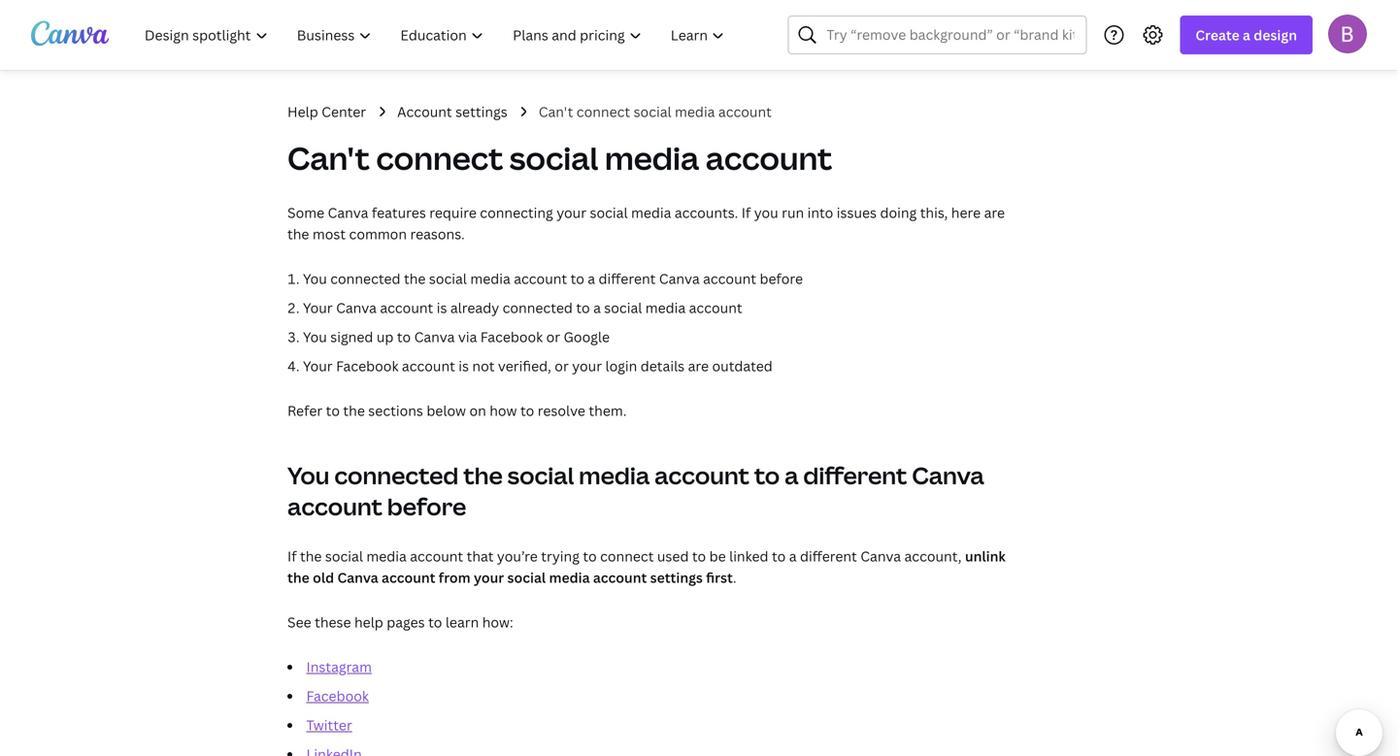 Task type: locate. For each thing, give the bounding box(es) containing it.
0 horizontal spatial before
[[387, 491, 467, 523]]

0 horizontal spatial is
[[437, 299, 447, 317]]

2 vertical spatial your
[[474, 569, 504, 587]]

are
[[985, 204, 1005, 222], [688, 357, 709, 375]]

before down run
[[760, 270, 803, 288]]

1 horizontal spatial before
[[760, 270, 803, 288]]

2 vertical spatial facebook
[[306, 687, 369, 706]]

before up 'from'
[[387, 491, 467, 523]]

0 vertical spatial can't
[[539, 102, 573, 121]]

1 horizontal spatial are
[[985, 204, 1005, 222]]

facebook
[[481, 328, 543, 346], [336, 357, 399, 375], [306, 687, 369, 706]]

instagram
[[306, 658, 372, 677]]

verified,
[[498, 357, 552, 375]]

facebook link
[[306, 687, 369, 706]]

0 vertical spatial if
[[742, 204, 751, 222]]

create a design button
[[1181, 16, 1313, 54]]

your down signed on the top left of page
[[303, 357, 333, 375]]

is left not
[[459, 357, 469, 375]]

is up you signed up to canva via facebook or google at top
[[437, 299, 447, 317]]

different
[[599, 270, 656, 288], [804, 460, 908, 492], [800, 547, 858, 566]]

the left old
[[288, 569, 310, 587]]

1 vertical spatial or
[[555, 357, 569, 375]]

twitter link
[[306, 716, 352, 735]]

can't connect social media account link
[[539, 101, 772, 122]]

1 vertical spatial is
[[459, 357, 469, 375]]

your up signed on the top left of page
[[303, 299, 333, 317]]

run
[[782, 204, 805, 222]]

0 horizontal spatial if
[[288, 547, 297, 566]]

you
[[303, 270, 327, 288], [303, 328, 327, 346], [288, 460, 330, 492]]

your right the connecting at top
[[557, 204, 587, 222]]

social
[[634, 102, 672, 121], [510, 137, 599, 179], [590, 204, 628, 222], [429, 270, 467, 288], [605, 299, 642, 317], [508, 460, 574, 492], [325, 547, 363, 566], [508, 569, 546, 587]]

if up see
[[288, 547, 297, 566]]

1 vertical spatial settings
[[650, 569, 703, 587]]

or right 'verified,'
[[555, 357, 569, 375]]

or up your facebook account is not verified, or your login details are outdated at top
[[547, 328, 561, 346]]

you down the most
[[303, 270, 327, 288]]

that
[[467, 547, 494, 566]]

canva
[[328, 204, 369, 222], [659, 270, 700, 288], [336, 299, 377, 317], [414, 328, 455, 346], [912, 460, 985, 492], [861, 547, 902, 566], [338, 569, 379, 587]]

media inside some canva features require connecting your social media accounts. if you run into issues doing this, here are the most common reasons.
[[631, 204, 672, 222]]

your down the that
[[474, 569, 504, 587]]

facebook down the "your canva account is already connected to a social media account"
[[481, 328, 543, 346]]

settings right account on the top left
[[456, 102, 508, 121]]

can't connect social media account
[[539, 102, 772, 121], [288, 137, 833, 179]]

if
[[742, 204, 751, 222], [288, 547, 297, 566]]

from
[[439, 569, 471, 587]]

0 vertical spatial different
[[599, 270, 656, 288]]

settings
[[456, 102, 508, 121], [650, 569, 703, 587]]

facebook down instagram link
[[306, 687, 369, 706]]

canva down some canva features require connecting your social media accounts. if you run into issues doing this, here are the most common reasons.
[[659, 270, 700, 288]]

learn
[[446, 613, 479, 632]]

0 vertical spatial your
[[557, 204, 587, 222]]

1 horizontal spatial can't
[[539, 102, 573, 121]]

connect
[[577, 102, 631, 121], [376, 137, 503, 179], [600, 547, 654, 566]]

trying
[[541, 547, 580, 566]]

to
[[571, 270, 585, 288], [576, 299, 590, 317], [397, 328, 411, 346], [326, 402, 340, 420], [521, 402, 535, 420], [755, 460, 780, 492], [583, 547, 597, 566], [693, 547, 706, 566], [772, 547, 786, 566], [428, 613, 442, 632]]

accounts.
[[675, 204, 739, 222]]

1 vertical spatial are
[[688, 357, 709, 375]]

google
[[564, 328, 610, 346]]

instagram link
[[306, 658, 372, 677]]

them.
[[589, 402, 627, 420]]

0 vertical spatial or
[[547, 328, 561, 346]]

0 vertical spatial is
[[437, 299, 447, 317]]

1 your from the top
[[303, 299, 333, 317]]

help center link
[[288, 101, 366, 122]]

canva left via
[[414, 328, 455, 346]]

the
[[288, 225, 309, 243], [404, 270, 426, 288], [343, 402, 365, 420], [464, 460, 503, 492], [300, 547, 322, 566], [288, 569, 310, 587]]

facebook down signed on the top left of page
[[336, 357, 399, 375]]

the down some
[[288, 225, 309, 243]]

you
[[754, 204, 779, 222]]

connected
[[331, 270, 401, 288], [503, 299, 573, 317], [334, 460, 459, 492]]

these
[[315, 613, 351, 632]]

0 vertical spatial your
[[303, 299, 333, 317]]

top level navigation element
[[132, 16, 742, 54]]

features
[[372, 204, 426, 222]]

1 horizontal spatial if
[[742, 204, 751, 222]]

account
[[719, 102, 772, 121], [706, 137, 833, 179], [514, 270, 567, 288], [703, 270, 757, 288], [380, 299, 434, 317], [689, 299, 743, 317], [402, 357, 455, 375], [655, 460, 750, 492], [288, 491, 383, 523], [410, 547, 464, 566], [382, 569, 436, 587], [593, 569, 647, 587]]

canva up the most
[[328, 204, 369, 222]]

help
[[288, 102, 318, 121]]

media
[[675, 102, 715, 121], [605, 137, 700, 179], [631, 204, 672, 222], [470, 270, 511, 288], [646, 299, 686, 317], [579, 460, 650, 492], [367, 547, 407, 566], [549, 569, 590, 587]]

outdated
[[713, 357, 773, 375]]

is
[[437, 299, 447, 317], [459, 357, 469, 375]]

used
[[658, 547, 689, 566]]

1 horizontal spatial is
[[459, 357, 469, 375]]

before
[[760, 270, 803, 288], [387, 491, 467, 523]]

login
[[606, 357, 638, 375]]

reasons.
[[410, 225, 465, 243]]

your
[[557, 204, 587, 222], [572, 357, 602, 375], [474, 569, 504, 587]]

connected down sections
[[334, 460, 459, 492]]

if left 'you'
[[742, 204, 751, 222]]

you down refer
[[288, 460, 330, 492]]

settings down used
[[650, 569, 703, 587]]

connected up google
[[503, 299, 573, 317]]

the inside 'unlink the old canva account from your social media account settings first'
[[288, 569, 310, 587]]

refer to the sections below on how to resolve them.
[[288, 402, 627, 420]]

2 your from the top
[[303, 357, 333, 375]]

your facebook account is not verified, or your login details are outdated
[[303, 357, 773, 375]]

1 vertical spatial you
[[303, 328, 327, 346]]

0 vertical spatial settings
[[456, 102, 508, 121]]

some canva features require connecting your social media accounts. if you run into issues doing this, here are the most common reasons.
[[288, 204, 1005, 243]]

unlink
[[966, 547, 1006, 566]]

are right details at the left top
[[688, 357, 709, 375]]

not
[[472, 357, 495, 375]]

canva right old
[[338, 569, 379, 587]]

common
[[349, 225, 407, 243]]

0 vertical spatial you connected the social media account to a different canva account before
[[303, 270, 803, 288]]

0 vertical spatial are
[[985, 204, 1005, 222]]

social inside 'unlink the old canva account from your social media account settings first'
[[508, 569, 546, 587]]

settings inside 'unlink the old canva account from your social media account settings first'
[[650, 569, 703, 587]]

your
[[303, 299, 333, 317], [303, 357, 333, 375]]

twitter
[[306, 716, 352, 735]]

you left signed on the top left of page
[[303, 328, 327, 346]]

1 vertical spatial your
[[572, 357, 602, 375]]

1 horizontal spatial settings
[[650, 569, 703, 587]]

canva inside 'unlink the old canva account from your social media account settings first'
[[338, 569, 379, 587]]

old
[[313, 569, 334, 587]]

create a design
[[1196, 26, 1298, 44]]

your for your facebook account is not verified, or your login details are outdated
[[303, 357, 333, 375]]

some
[[288, 204, 325, 222]]

1 vertical spatial can't
[[288, 137, 370, 179]]

you're
[[497, 547, 538, 566]]

a
[[1243, 26, 1251, 44], [588, 270, 596, 288], [594, 299, 601, 317], [785, 460, 799, 492], [789, 547, 797, 566]]

you connected the social media account to a different canva account before up if the social media account that you're trying to connect used to be linked to a different canva account,
[[288, 460, 985, 523]]

the up old
[[300, 547, 322, 566]]

or
[[547, 328, 561, 346], [555, 357, 569, 375]]

already
[[451, 299, 499, 317]]

you connected the social media account to a different canva account before
[[303, 270, 803, 288], [288, 460, 985, 523]]

help
[[355, 613, 384, 632]]

your down google
[[572, 357, 602, 375]]

on
[[470, 402, 486, 420]]

2 vertical spatial different
[[800, 547, 858, 566]]

can't
[[539, 102, 573, 121], [288, 137, 370, 179]]

design
[[1254, 26, 1298, 44]]

you connected the social media account to a different canva account before up the "your canva account is already connected to a social media account"
[[303, 270, 803, 288]]

how
[[490, 402, 517, 420]]

connected down common on the top left of page
[[331, 270, 401, 288]]

1 vertical spatial your
[[303, 357, 333, 375]]

doing
[[881, 204, 917, 222]]

see these help pages to learn how:
[[288, 613, 514, 632]]

are right here
[[985, 204, 1005, 222]]



Task type: describe. For each thing, give the bounding box(es) containing it.
the left sections
[[343, 402, 365, 420]]

your inside some canva features require connecting your social media accounts. if you run into issues doing this, here are the most common reasons.
[[557, 204, 587, 222]]

account settings
[[397, 102, 508, 121]]

up
[[377, 328, 394, 346]]

are inside some canva features require connecting your social media accounts. if you run into issues doing this, here are the most common reasons.
[[985, 204, 1005, 222]]

sections
[[368, 402, 423, 420]]

resolve
[[538, 402, 586, 420]]

connecting
[[480, 204, 553, 222]]

media inside the can't connect social media account link
[[675, 102, 715, 121]]

0 vertical spatial you
[[303, 270, 327, 288]]

1 vertical spatial connected
[[503, 299, 573, 317]]

social inside "you connected the social media account to a different canva account before"
[[508, 460, 574, 492]]

center
[[322, 102, 366, 121]]

media inside "you connected the social media account to a different canva account before"
[[579, 460, 650, 492]]

account,
[[905, 547, 962, 566]]

0 vertical spatial connected
[[331, 270, 401, 288]]

issues
[[837, 204, 877, 222]]

2 vertical spatial connected
[[334, 460, 459, 492]]

the down the reasons.
[[404, 270, 426, 288]]

via
[[458, 328, 477, 346]]

0 vertical spatial can't connect social media account
[[539, 102, 772, 121]]

Try "remove background" or "brand kit" search field
[[827, 17, 1075, 53]]

first
[[706, 569, 733, 587]]

your canva account is already connected to a social media account
[[303, 299, 743, 317]]

help center
[[288, 102, 366, 121]]

account
[[397, 102, 452, 121]]

require
[[430, 204, 477, 222]]

into
[[808, 204, 834, 222]]

1 vertical spatial connect
[[376, 137, 503, 179]]

1 vertical spatial before
[[387, 491, 467, 523]]

2 vertical spatial connect
[[600, 547, 654, 566]]

your for your canva account is already connected to a social media account
[[303, 299, 333, 317]]

pages
[[387, 613, 425, 632]]

.
[[733, 569, 737, 587]]

how:
[[482, 613, 514, 632]]

canva inside some canva features require connecting your social media accounts. if you run into issues doing this, here are the most common reasons.
[[328, 204, 369, 222]]

is for not
[[459, 357, 469, 375]]

0 vertical spatial connect
[[577, 102, 631, 121]]

is for already
[[437, 299, 447, 317]]

if the social media account that you're trying to connect used to be linked to a different canva account,
[[288, 547, 966, 566]]

the inside some canva features require connecting your social media accounts. if you run into issues doing this, here are the most common reasons.
[[288, 225, 309, 243]]

0 vertical spatial facebook
[[481, 328, 543, 346]]

1 vertical spatial facebook
[[336, 357, 399, 375]]

1 vertical spatial different
[[804, 460, 908, 492]]

canva up account,
[[912, 460, 985, 492]]

1 vertical spatial if
[[288, 547, 297, 566]]

0 vertical spatial before
[[760, 270, 803, 288]]

0 horizontal spatial can't
[[288, 137, 370, 179]]

unlink the old canva account from your social media account settings first
[[288, 547, 1006, 587]]

2 vertical spatial you
[[288, 460, 330, 492]]

account settings link
[[397, 101, 508, 122]]

refer
[[288, 402, 323, 420]]

your inside 'unlink the old canva account from your social media account settings first'
[[474, 569, 504, 587]]

bob builder image
[[1329, 14, 1368, 53]]

1 vertical spatial you connected the social media account to a different canva account before
[[288, 460, 985, 523]]

here
[[952, 204, 981, 222]]

a inside dropdown button
[[1243, 26, 1251, 44]]

create
[[1196, 26, 1240, 44]]

linked
[[730, 547, 769, 566]]

be
[[710, 547, 726, 566]]

if inside some canva features require connecting your social media accounts. if you run into issues doing this, here are the most common reasons.
[[742, 204, 751, 222]]

most
[[313, 225, 346, 243]]

canva up signed on the top left of page
[[336, 299, 377, 317]]

this,
[[921, 204, 948, 222]]

details
[[641, 357, 685, 375]]

see
[[288, 613, 311, 632]]

0 horizontal spatial are
[[688, 357, 709, 375]]

0 horizontal spatial settings
[[456, 102, 508, 121]]

signed
[[331, 328, 373, 346]]

below
[[427, 402, 466, 420]]

you signed up to canva via facebook or google
[[303, 328, 610, 346]]

media inside 'unlink the old canva account from your social media account settings first'
[[549, 569, 590, 587]]

social inside some canva features require connecting your social media accounts. if you run into issues doing this, here are the most common reasons.
[[590, 204, 628, 222]]

canva left account,
[[861, 547, 902, 566]]

1 vertical spatial can't connect social media account
[[288, 137, 833, 179]]

the down on
[[464, 460, 503, 492]]



Task type: vqa. For each thing, say whether or not it's contained in the screenshot.
Greg Robinson icon
no



